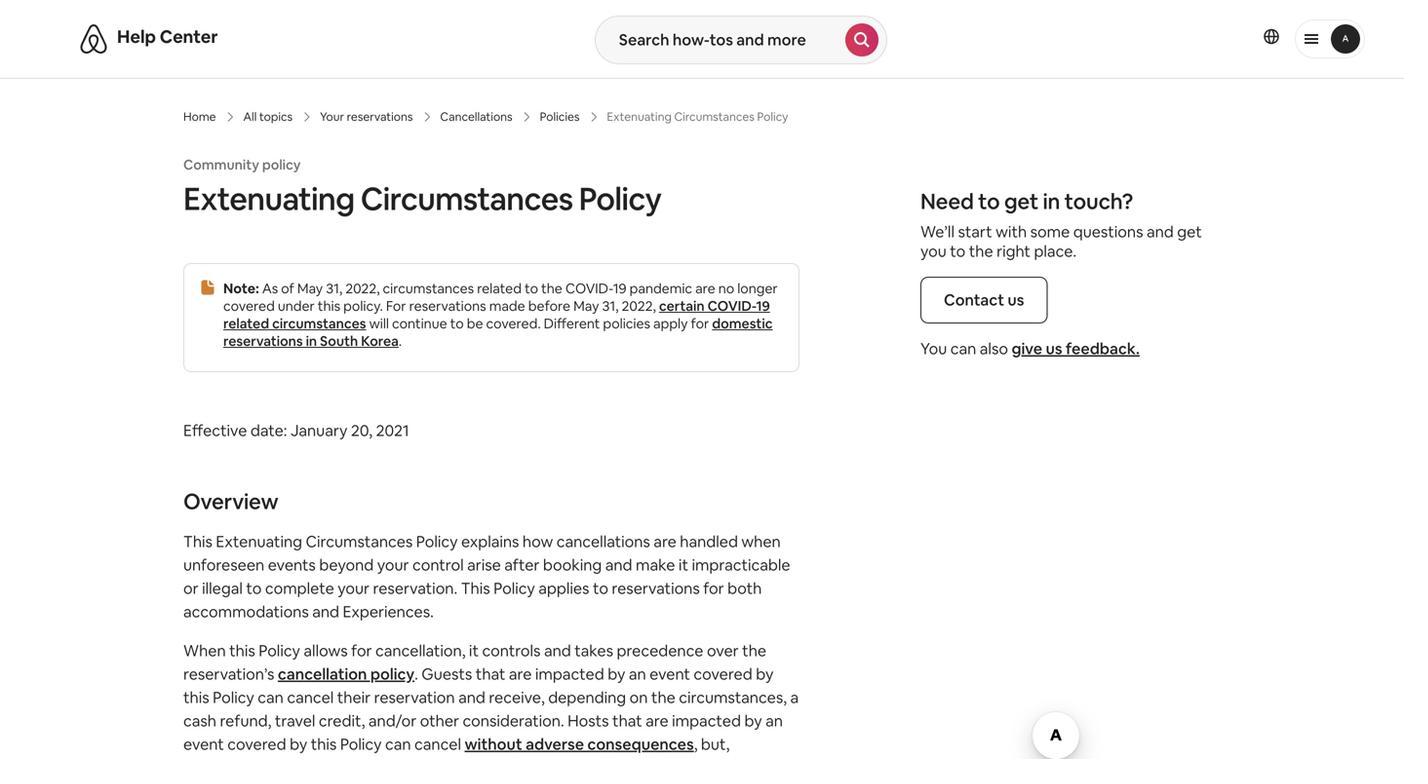 Task type: describe. For each thing, give the bounding box(es) containing it.
applies
[[539, 579, 590, 599]]

cancellation policy
[[278, 665, 415, 685]]

for inside the when this policy allows for cancellation, it controls and takes precedence over the reservation's
[[351, 641, 372, 661]]

19 inside certain covid-19 related circumstances
[[756, 298, 770, 315]]

policies link
[[540, 109, 580, 125]]

1 vertical spatial that
[[613, 712, 642, 732]]

2 vertical spatial can
[[385, 735, 411, 755]]

right
[[997, 241, 1031, 261]]

reservation.
[[373, 579, 458, 599]]

are inside as of may 31, 2022, circumstances related to the covid-19 pandemic are no longer covered under this policy. for reservations made before may 31, 2022,
[[696, 280, 716, 298]]

the down travel
[[287, 758, 311, 760]]

credit,
[[319, 712, 365, 732]]

all
[[243, 109, 257, 124]]

touch?
[[1065, 188, 1134, 216]]

1 vertical spatial this
[[461, 579, 490, 599]]

korea
[[361, 333, 399, 350]]

policies
[[603, 315, 651, 333]]

arise
[[467, 556, 501, 576]]

or
[[183, 579, 199, 599]]

without adverse consequences
[[465, 735, 694, 755]]

refund,
[[220, 712, 271, 732]]

the inside as of may 31, 2022, circumstances related to the covid-19 pandemic are no longer covered under this policy. for reservations made before may 31, 2022,
[[541, 280, 563, 298]]

topics
[[259, 109, 293, 124]]

center
[[160, 25, 218, 48]]

controls
[[482, 641, 541, 661]]

covid- inside as of may 31, 2022, circumstances related to the covid-19 pandemic are no longer covered under this policy. for reservations made before may 31, 2022,
[[566, 280, 613, 298]]

illegal
[[202, 579, 243, 599]]

community
[[183, 156, 259, 174]]

0 horizontal spatial 2022,
[[346, 280, 380, 298]]

unforeseen
[[183, 556, 265, 576]]

, but, depending on the circumstances, their calendars may be blocked for the dates of th
[[183, 735, 791, 760]]

made
[[489, 298, 525, 315]]

2021
[[376, 421, 409, 441]]

continue
[[392, 315, 447, 333]]

reservations inside this extenuating circumstances policy explains how cancellations are handled when unforeseen events beyond your control arise after booking and make it impracticable or illegal to complete your reservation. this policy applies to reservations for both accommodations and experiences.
[[612, 579, 700, 599]]

over
[[707, 641, 739, 661]]

to right continue
[[450, 315, 464, 333]]

it inside the when this policy allows for cancellation, it controls and takes precedence over the reservation's
[[469, 641, 479, 661]]

your
[[320, 109, 344, 124]]

depending inside , but, depending on the circumstances, their calendars may be blocked for the dates of th
[[183, 758, 261, 760]]

longer
[[738, 280, 778, 298]]

when
[[183, 641, 226, 661]]

help center link
[[117, 25, 218, 48]]

reservations inside as of may 31, 2022, circumstances related to the covid-19 pandemic are no longer covered under this policy. for reservations made before may 31, 2022,
[[409, 298, 486, 315]]

without
[[465, 735, 523, 755]]

. for . guests that are impacted by an event covered by this policy can cancel their reservation and receive, depending on the circumstances, a cash refund, travel credit, and/or other consideration. hosts that are impacted by an event covered by this policy can cancel
[[415, 665, 418, 685]]

covered inside as of may 31, 2022, circumstances related to the covid-19 pandemic are no longer covered under this policy. for reservations made before may 31, 2022,
[[223, 298, 275, 315]]

policy inside the when this policy allows for cancellation, it controls and takes precedence over the reservation's
[[259, 641, 300, 661]]

community policy
[[183, 156, 301, 174]]

0 horizontal spatial us
[[1008, 290, 1025, 310]]

0 vertical spatial cancel
[[287, 688, 334, 708]]

airbnb homepage image
[[78, 23, 109, 55]]

this inside the when this policy allows for cancellation, it controls and takes precedence over the reservation's
[[229, 641, 255, 661]]

handled
[[680, 532, 738, 552]]

help
[[117, 25, 156, 48]]

2 horizontal spatial can
[[951, 339, 977, 359]]

in inside domestic reservations in south korea
[[306, 333, 317, 350]]

for right 'apply'
[[691, 315, 709, 333]]

all topics link
[[243, 109, 293, 125]]

for
[[386, 298, 406, 315]]

calendars
[[463, 758, 532, 760]]

cancellation,
[[376, 641, 466, 661]]

you
[[921, 339, 947, 359]]

policy for cancellation policy
[[371, 665, 415, 685]]

1 vertical spatial get
[[1178, 222, 1202, 242]]

reservation's
[[183, 665, 274, 685]]

under
[[278, 298, 315, 315]]

0 horizontal spatial event
[[183, 735, 224, 755]]

domestic reservations in south korea link
[[223, 315, 773, 350]]

takes
[[575, 641, 614, 661]]

need to get in touch? we'll start with some questions and get you to the right place.
[[921, 188, 1202, 261]]

after
[[505, 556, 540, 576]]

home link
[[183, 109, 216, 125]]

related inside certain covid-19 related circumstances
[[223, 315, 269, 333]]

this inside as of may 31, 2022, circumstances related to the covid-19 pandemic are no longer covered under this policy. for reservations made before may 31, 2022,
[[318, 298, 341, 315]]

events
[[268, 556, 316, 576]]

0 horizontal spatial an
[[629, 665, 646, 685]]

contact
[[944, 290, 1005, 310]]

when this policy allows for cancellation, it controls and takes precedence over the reservation's
[[183, 641, 767, 685]]

but,
[[701, 735, 730, 755]]

Search how-tos and more search field
[[596, 17, 845, 63]]

1 horizontal spatial 31,
[[602, 298, 619, 315]]

effective
[[183, 421, 247, 441]]

note:
[[223, 280, 259, 298]]

how
[[523, 532, 553, 552]]

feedback.
[[1066, 339, 1140, 359]]

1 horizontal spatial 2022,
[[622, 298, 656, 315]]

allows
[[304, 641, 348, 661]]

circumstances for 2022,
[[383, 280, 474, 298]]

for inside this extenuating circumstances policy explains how cancellations are handled when unforeseen events beyond your control arise after booking and make it impracticable or illegal to complete your reservation. this policy applies to reservations for both accommodations and experiences.
[[704, 579, 724, 599]]

circumstances for related
[[272, 315, 366, 333]]

hosts
[[568, 712, 609, 732]]

adverse
[[526, 735, 584, 755]]

may
[[535, 758, 566, 760]]

guests
[[422, 665, 472, 685]]

and/or
[[369, 712, 417, 732]]

to up accommodations
[[246, 579, 262, 599]]

and down the cancellations
[[605, 556, 633, 576]]

precedence
[[617, 641, 704, 661]]

0 horizontal spatial this
[[183, 532, 213, 552]]

covered. different
[[486, 315, 600, 333]]

0 horizontal spatial that
[[476, 665, 506, 685]]

when
[[742, 532, 781, 552]]

cancellation policy link
[[278, 665, 415, 685]]

. for .
[[399, 333, 402, 350]]

20,
[[351, 421, 373, 441]]

this extenuating circumstances policy explains how cancellations are handled when unforeseen events beyond your control arise after booking and make it impracticable or illegal to complete your reservation. this policy applies to reservations for both accommodations and experiences.
[[183, 532, 791, 622]]

policies
[[540, 109, 580, 124]]

contact us
[[944, 290, 1025, 310]]

be inside , but, depending on the circumstances, their calendars may be blocked for the dates of th
[[569, 758, 588, 760]]

the inside need to get in touch? we'll start with some questions and get you to the right place.
[[969, 241, 994, 261]]

covid- inside certain covid-19 related circumstances
[[708, 298, 756, 315]]

give us feedback. link
[[1012, 339, 1140, 359]]

1 vertical spatial covered
[[694, 665, 753, 685]]



Task type: vqa. For each thing, say whether or not it's contained in the screenshot.
4.95 out of 5 average rating,  260 reviews "image"
no



Task type: locate. For each thing, give the bounding box(es) containing it.
get up with
[[1005, 188, 1039, 216]]

0 vertical spatial policy
[[262, 156, 301, 174]]

reservations
[[347, 109, 413, 124], [409, 298, 486, 315], [223, 333, 303, 350], [612, 579, 700, 599]]

get right questions
[[1178, 222, 1202, 242]]

0 vertical spatial .
[[399, 333, 402, 350]]

both
[[728, 579, 762, 599]]

. right will
[[399, 333, 402, 350]]

1 vertical spatial impacted
[[672, 712, 741, 732]]

can down and/or
[[385, 735, 411, 755]]

complete
[[265, 579, 334, 599]]

circumstances,
[[679, 688, 787, 708], [314, 758, 422, 760]]

0 horizontal spatial it
[[469, 641, 479, 661]]

impacted
[[535, 665, 604, 685], [672, 712, 741, 732]]

can right "you"
[[951, 339, 977, 359]]

us right contact
[[1008, 290, 1025, 310]]

1 vertical spatial circumstances,
[[314, 758, 422, 760]]

to down booking at left bottom
[[593, 579, 609, 599]]

are up receive,
[[509, 665, 532, 685]]

. inside . guests that are impacted by an event covered by this policy can cancel their reservation and receive, depending on the circumstances, a cash refund, travel credit, and/or other consideration. hosts that are impacted by an event covered by this policy can cancel
[[415, 665, 418, 685]]

circumstances inside certain covid-19 related circumstances
[[272, 315, 366, 333]]

0 horizontal spatial on
[[265, 758, 283, 760]]

can up travel
[[258, 688, 284, 708]]

to
[[978, 188, 1000, 216], [950, 241, 966, 261], [525, 280, 538, 298], [450, 315, 464, 333], [246, 579, 262, 599], [593, 579, 609, 599]]

the down ,
[[677, 758, 701, 760]]

the left right
[[969, 241, 994, 261]]

1 vertical spatial an
[[766, 712, 783, 732]]

1 vertical spatial us
[[1046, 339, 1063, 359]]

1 horizontal spatial impacted
[[672, 712, 741, 732]]

1 vertical spatial related
[[223, 315, 269, 333]]

extenuating inside this extenuating circumstances policy explains how cancellations are handled when unforeseen events beyond your control arise after booking and make it impracticable or illegal to complete your reservation. this policy applies to reservations for both accommodations and experiences.
[[216, 532, 302, 552]]

0 horizontal spatial 31,
[[326, 280, 343, 298]]

this
[[318, 298, 341, 315], [229, 641, 255, 661], [183, 688, 209, 708], [311, 735, 337, 755]]

0 vertical spatial depending
[[548, 688, 626, 708]]

without adverse consequences link
[[465, 735, 694, 755]]

1 vertical spatial can
[[258, 688, 284, 708]]

certain covid-19 related circumstances
[[223, 298, 770, 333]]

travel
[[275, 712, 315, 732]]

domestic
[[712, 315, 773, 333]]

circumstances up beyond
[[306, 532, 413, 552]]

in inside need to get in touch? we'll start with some questions and get you to the right place.
[[1043, 188, 1061, 216]]

it
[[679, 556, 689, 576], [469, 641, 479, 661]]

in left south on the left of page
[[306, 333, 317, 350]]

their down "other"
[[426, 758, 459, 760]]

2022, left for at the top of page
[[346, 280, 380, 298]]

to inside as of may 31, 2022, circumstances related to the covid-19 pandemic are no longer covered under this policy. for reservations made before may 31, 2022,
[[525, 280, 538, 298]]

us
[[1008, 290, 1025, 310], [1046, 339, 1063, 359]]

impacted down takes
[[535, 665, 604, 685]]

0 horizontal spatial cancel
[[287, 688, 334, 708]]

1 horizontal spatial .
[[415, 665, 418, 685]]

1 vertical spatial circumstances
[[272, 315, 366, 333]]

circumstances inside this extenuating circumstances policy explains how cancellations are handled when unforeseen events beyond your control arise after booking and make it impracticable or illegal to complete your reservation. this policy applies to reservations for both accommodations and experiences.
[[306, 532, 413, 552]]

0 vertical spatial their
[[337, 688, 371, 708]]

that down controls
[[476, 665, 506, 685]]

policy for community policy
[[262, 156, 301, 174]]

0 horizontal spatial circumstances,
[[314, 758, 422, 760]]

reservations right your
[[347, 109, 413, 124]]

1 vertical spatial your
[[338, 579, 370, 599]]

1 horizontal spatial covid-
[[708, 298, 756, 315]]

0 vertical spatial circumstances,
[[679, 688, 787, 708]]

for left both
[[704, 579, 724, 599]]

0 vertical spatial circumstances
[[383, 280, 474, 298]]

and inside . guests that are impacted by an event covered by this policy can cancel their reservation and receive, depending on the circumstances, a cash refund, travel credit, and/or other consideration. hosts that are impacted by an event covered by this policy can cancel
[[459, 688, 486, 708]]

1 horizontal spatial their
[[426, 758, 459, 760]]

questions
[[1074, 222, 1144, 242]]

covered
[[223, 298, 275, 315], [694, 665, 753, 685], [228, 735, 286, 755]]

extenuating
[[183, 179, 355, 219], [216, 532, 302, 552]]

circumstances, inside , but, depending on the circumstances, their calendars may be blocked for the dates of th
[[314, 758, 422, 760]]

cancellations
[[440, 109, 513, 124]]

in up some
[[1043, 188, 1061, 216]]

cancellations link
[[440, 109, 513, 125]]

start
[[958, 222, 993, 242]]

0 vertical spatial that
[[476, 665, 506, 685]]

depending up hosts
[[548, 688, 626, 708]]

1 horizontal spatial this
[[461, 579, 490, 599]]

impracticable
[[692, 556, 791, 576]]

1 vertical spatial in
[[306, 333, 317, 350]]

covid- right certain
[[708, 298, 756, 315]]

policy up 'reservation'
[[371, 665, 415, 685]]

1 horizontal spatial on
[[630, 688, 648, 708]]

are up consequences at the bottom left of the page
[[646, 712, 669, 732]]

pandemic
[[630, 280, 693, 298]]

your down beyond
[[338, 579, 370, 599]]

this down credit,
[[311, 735, 337, 755]]

control
[[413, 556, 464, 576]]

the up covered. different
[[541, 280, 563, 298]]

for inside , but, depending on the circumstances, their calendars may be blocked for the dates of th
[[653, 758, 673, 760]]

0 horizontal spatial impacted
[[535, 665, 604, 685]]

cancel
[[287, 688, 334, 708], [415, 735, 461, 755]]

related up domestic reservations in south korea link
[[477, 280, 522, 298]]

1 horizontal spatial in
[[1043, 188, 1061, 216]]

1 vertical spatial on
[[265, 758, 283, 760]]

cancel down "other"
[[415, 735, 461, 755]]

extenuating circumstances policy
[[183, 179, 662, 219]]

before
[[528, 298, 571, 315]]

this down arise
[[461, 579, 490, 599]]

circumstances up continue
[[383, 280, 474, 298]]

the right over
[[742, 641, 767, 661]]

1 vertical spatial policy
[[371, 665, 415, 685]]

circumstances down cancellations link
[[361, 179, 573, 219]]

that
[[476, 665, 506, 685], [613, 712, 642, 732]]

help center
[[117, 25, 218, 48]]

circumstances, inside . guests that are impacted by an event covered by this policy can cancel their reservation and receive, depending on the circumstances, a cash refund, travel credit, and/or other consideration. hosts that are impacted by an event covered by this policy can cancel
[[679, 688, 787, 708]]

31,
[[326, 280, 343, 298], [602, 298, 619, 315]]

0 vertical spatial extenuating
[[183, 179, 355, 219]]

some
[[1031, 222, 1070, 242]]

to up will continue to be covered. different policies apply for
[[525, 280, 538, 298]]

can
[[951, 339, 977, 359], [258, 688, 284, 708], [385, 735, 411, 755]]

it right make
[[679, 556, 689, 576]]

0 horizontal spatial in
[[306, 333, 317, 350]]

0 vertical spatial event
[[650, 665, 691, 685]]

of may
[[281, 280, 323, 298]]

accommodations
[[183, 602, 309, 622]]

19 right no
[[756, 298, 770, 315]]

certain covid-19 related circumstances link
[[223, 298, 770, 333]]

31, right may at top
[[602, 298, 619, 315]]

1 vertical spatial be
[[569, 758, 588, 760]]

0 horizontal spatial depending
[[183, 758, 261, 760]]

0 vertical spatial covered
[[223, 298, 275, 315]]

are up make
[[654, 532, 677, 552]]

. up 'reservation'
[[415, 665, 418, 685]]

covid- up 'policies'
[[566, 280, 613, 298]]

overview
[[183, 488, 278, 516]]

covered down over
[[694, 665, 753, 685]]

receive,
[[489, 688, 545, 708]]

you can also give us feedback.
[[921, 339, 1140, 359]]

and right questions
[[1147, 222, 1174, 242]]

.
[[399, 333, 402, 350], [415, 665, 418, 685]]

depending down cash
[[183, 758, 261, 760]]

with
[[996, 222, 1027, 242]]

this up reservation's in the bottom left of the page
[[229, 641, 255, 661]]

home
[[183, 109, 216, 124]]

reservations right for at the top of page
[[409, 298, 486, 315]]

0 vertical spatial this
[[183, 532, 213, 552]]

0 vertical spatial us
[[1008, 290, 1025, 310]]

it inside this extenuating circumstances policy explains how cancellations are handled when unforeseen events beyond your control arise after booking and make it impracticable or illegal to complete your reservation. this policy applies to reservations for both accommodations and experiences.
[[679, 556, 689, 576]]

reservations down under
[[223, 333, 303, 350]]

0 vertical spatial related
[[477, 280, 522, 298]]

covered left under
[[223, 298, 275, 315]]

your up reservation.
[[377, 556, 409, 576]]

we'll
[[921, 222, 955, 242]]

their inside , but, depending on the circumstances, their calendars may be blocked for the dates of th
[[426, 758, 459, 760]]

policy.
[[343, 298, 383, 315]]

1 horizontal spatial policy
[[371, 665, 415, 685]]

1 horizontal spatial related
[[477, 280, 522, 298]]

are left no
[[696, 280, 716, 298]]

extenuating up events
[[216, 532, 302, 552]]

reservations inside domestic reservations in south korea
[[223, 333, 303, 350]]

1 horizontal spatial circumstances
[[383, 280, 474, 298]]

19
[[613, 280, 627, 298], [756, 298, 770, 315]]

circumstances inside as of may 31, 2022, circumstances related to the covid-19 pandemic are no longer covered under this policy. for reservations made before may 31, 2022,
[[383, 280, 474, 298]]

1 vertical spatial extenuating
[[216, 532, 302, 552]]

0 vertical spatial get
[[1005, 188, 1039, 216]]

1 vertical spatial their
[[426, 758, 459, 760]]

0 horizontal spatial .
[[399, 333, 402, 350]]

on up consequences at the bottom left of the page
[[630, 688, 648, 708]]

it up guests
[[469, 641, 479, 661]]

policy down topics
[[262, 156, 301, 174]]

no
[[719, 280, 735, 298]]

reservation
[[374, 688, 455, 708]]

covered down refund, in the bottom left of the page
[[228, 735, 286, 755]]

contact us link
[[921, 277, 1048, 324]]

1 vertical spatial it
[[469, 641, 479, 661]]

1 horizontal spatial can
[[385, 735, 411, 755]]

1 horizontal spatial circumstances,
[[679, 688, 787, 708]]

,
[[694, 735, 698, 755]]

may
[[574, 298, 599, 315]]

0 vertical spatial can
[[951, 339, 977, 359]]

need
[[921, 188, 974, 216]]

the inside the when this policy allows for cancellation, it controls and takes precedence over the reservation's
[[742, 641, 767, 661]]

event down cash
[[183, 735, 224, 755]]

of
[[748, 758, 763, 760]]

event down precedence
[[650, 665, 691, 685]]

2022, left certain
[[622, 298, 656, 315]]

. guests that are impacted by an event covered by this policy can cancel their reservation and receive, depending on the circumstances, a cash refund, travel credit, and/or other consideration. hosts that are impacted by an event covered by this policy can cancel
[[183, 665, 799, 755]]

their down the cancellation policy
[[337, 688, 371, 708]]

cancellations
[[557, 532, 650, 552]]

0 horizontal spatial their
[[337, 688, 371, 708]]

their
[[337, 688, 371, 708], [426, 758, 459, 760]]

cancel down cancellation
[[287, 688, 334, 708]]

on inside , but, depending on the circumstances, their calendars may be blocked for the dates of th
[[265, 758, 283, 760]]

cash
[[183, 712, 216, 732]]

event
[[650, 665, 691, 685], [183, 735, 224, 755]]

0 horizontal spatial covid-
[[566, 280, 613, 298]]

0 vertical spatial impacted
[[535, 665, 604, 685]]

19 inside as of may 31, 2022, circumstances related to the covid-19 pandemic are no longer covered under this policy. for reservations made before may 31, 2022,
[[613, 280, 627, 298]]

this
[[183, 532, 213, 552], [461, 579, 490, 599]]

policy
[[579, 179, 662, 219], [416, 532, 458, 552], [494, 579, 535, 599], [259, 641, 300, 661], [213, 688, 254, 708], [340, 735, 382, 755]]

their inside . guests that are impacted by an event covered by this policy can cancel their reservation and receive, depending on the circumstances, a cash refund, travel credit, and/or other consideration. hosts that are impacted by an event covered by this policy can cancel
[[337, 688, 371, 708]]

and down complete
[[312, 602, 339, 622]]

and down guests
[[459, 688, 486, 708]]

and inside the when this policy allows for cancellation, it controls and takes precedence over the reservation's
[[544, 641, 571, 661]]

circumstances, down over
[[679, 688, 787, 708]]

0 horizontal spatial your
[[338, 579, 370, 599]]

get
[[1005, 188, 1039, 216], [1178, 222, 1202, 242]]

1 horizontal spatial 19
[[756, 298, 770, 315]]

us right give at the right top of the page
[[1046, 339, 1063, 359]]

this up unforeseen
[[183, 532, 213, 552]]

that up consequences at the bottom left of the page
[[613, 712, 642, 732]]

main navigation menu image
[[1331, 24, 1361, 54]]

1 horizontal spatial us
[[1046, 339, 1063, 359]]

1 horizontal spatial get
[[1178, 222, 1202, 242]]

as
[[262, 280, 278, 298]]

this right under
[[318, 298, 341, 315]]

circumstances down of may
[[272, 315, 366, 333]]

consideration.
[[463, 712, 564, 732]]

also
[[980, 339, 1009, 359]]

1 horizontal spatial event
[[650, 665, 691, 685]]

to up the start
[[978, 188, 1000, 216]]

depending inside . guests that are impacted by an event covered by this policy can cancel their reservation and receive, depending on the circumstances, a cash refund, travel credit, and/or other consideration. hosts that are impacted by an event covered by this policy can cancel
[[548, 688, 626, 708]]

reservations down make
[[612, 579, 700, 599]]

0 vertical spatial be
[[467, 315, 483, 333]]

other
[[420, 712, 459, 732]]

0 vertical spatial it
[[679, 556, 689, 576]]

1 horizontal spatial an
[[766, 712, 783, 732]]

0 vertical spatial on
[[630, 688, 648, 708]]

to right you
[[950, 241, 966, 261]]

related inside as of may 31, 2022, circumstances related to the covid-19 pandemic are no longer covered under this policy. for reservations made before may 31, 2022,
[[477, 280, 522, 298]]

0 vertical spatial an
[[629, 665, 646, 685]]

0 horizontal spatial get
[[1005, 188, 1039, 216]]

dates
[[705, 758, 745, 760]]

impacted up but,
[[672, 712, 741, 732]]

the inside . guests that are impacted by an event covered by this policy can cancel their reservation and receive, depending on the circumstances, a cash refund, travel credit, and/or other consideration. hosts that are impacted by an event covered by this policy can cancel
[[652, 688, 676, 708]]

and inside need to get in touch? we'll start with some questions and get you to the right place.
[[1147, 222, 1174, 242]]

circumstances
[[361, 179, 573, 219], [306, 532, 413, 552]]

0 horizontal spatial 19
[[613, 280, 627, 298]]

for down consequences at the bottom left of the page
[[653, 758, 673, 760]]

january
[[291, 421, 348, 441]]

1 vertical spatial depending
[[183, 758, 261, 760]]

place.
[[1034, 241, 1077, 261]]

make
[[636, 556, 675, 576]]

policy
[[262, 156, 301, 174], [371, 665, 415, 685]]

0 horizontal spatial related
[[223, 315, 269, 333]]

0 horizontal spatial policy
[[262, 156, 301, 174]]

extenuating down the community policy
[[183, 179, 355, 219]]

31, right of may
[[326, 280, 343, 298]]

1 horizontal spatial be
[[569, 758, 588, 760]]

1 vertical spatial .
[[415, 665, 418, 685]]

you
[[921, 241, 947, 261]]

1 vertical spatial event
[[183, 735, 224, 755]]

date:
[[251, 421, 287, 441]]

1 horizontal spatial that
[[613, 712, 642, 732]]

1 vertical spatial circumstances
[[306, 532, 413, 552]]

and left takes
[[544, 641, 571, 661]]

0 vertical spatial your
[[377, 556, 409, 576]]

experiences.
[[343, 602, 434, 622]]

1 vertical spatial cancel
[[415, 735, 461, 755]]

1 horizontal spatial your
[[377, 556, 409, 576]]

for up the cancellation policy
[[351, 641, 372, 661]]

on down travel
[[265, 758, 283, 760]]

19 up 'policies'
[[613, 280, 627, 298]]

on inside . guests that are impacted by an event covered by this policy can cancel their reservation and receive, depending on the circumstances, a cash refund, travel credit, and/or other consideration. hosts that are impacted by an event covered by this policy can cancel
[[630, 688, 648, 708]]

effective date: january 20, 2021
[[183, 421, 409, 441]]

circumstances, down and/or
[[314, 758, 422, 760]]

2022,
[[346, 280, 380, 298], [622, 298, 656, 315]]

0 vertical spatial in
[[1043, 188, 1061, 216]]

your
[[377, 556, 409, 576], [338, 579, 370, 599]]

1 horizontal spatial cancel
[[415, 735, 461, 755]]

0 horizontal spatial be
[[467, 315, 483, 333]]

0 horizontal spatial can
[[258, 688, 284, 708]]

0 vertical spatial circumstances
[[361, 179, 573, 219]]

your reservations
[[320, 109, 413, 124]]

circumstances
[[383, 280, 474, 298], [272, 315, 366, 333]]

None search field
[[595, 16, 887, 64]]

are inside this extenuating circumstances policy explains how cancellations are handled when unforeseen events beyond your control arise after booking and make it impracticable or illegal to complete your reservation. this policy applies to reservations for both accommodations and experiences.
[[654, 532, 677, 552]]

will
[[369, 315, 389, 333]]

2 vertical spatial covered
[[228, 735, 286, 755]]

the down precedence
[[652, 688, 676, 708]]

consequences
[[588, 735, 694, 755]]

0 horizontal spatial circumstances
[[272, 315, 366, 333]]

1 horizontal spatial it
[[679, 556, 689, 576]]

this up cash
[[183, 688, 209, 708]]

related down note:
[[223, 315, 269, 333]]



